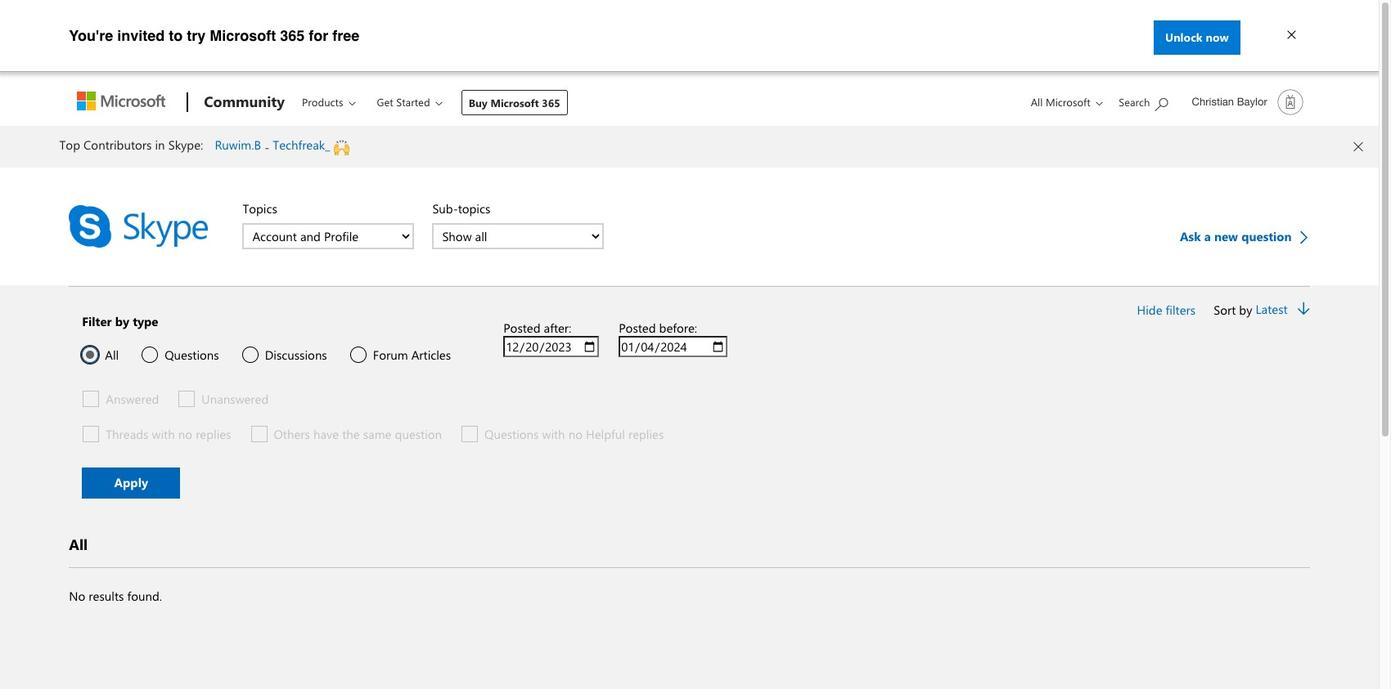 Task type: locate. For each thing, give the bounding box(es) containing it.
0 vertical spatial 365
[[280, 27, 305, 44]]

0 vertical spatial question
[[1242, 228, 1292, 245]]

hide filters
[[1137, 302, 1196, 318]]

top
[[59, 137, 80, 153]]

threads with no replies
[[106, 426, 231, 443]]

by left type
[[115, 313, 129, 330]]

sort
[[1214, 302, 1236, 318]]

question inside ask a new question link
[[1242, 228, 1292, 245]]

posted for posted before:
[[619, 320, 656, 336]]

christian
[[1192, 96, 1234, 108]]

with for questions
[[542, 426, 565, 443]]

no results found.
[[69, 588, 162, 605]]

in
[[155, 137, 165, 153]]

2 with from the left
[[542, 426, 565, 443]]

by
[[1239, 302, 1253, 318], [115, 313, 129, 330]]

before:
[[659, 320, 697, 336]]

1 horizontal spatial replies
[[629, 426, 664, 443]]

results
[[89, 588, 124, 605]]

posted
[[504, 320, 541, 336], [619, 320, 656, 336]]

🙌
[[334, 139, 349, 156]]

1 vertical spatial questions
[[485, 426, 539, 443]]

1 vertical spatial all
[[105, 347, 119, 363]]

replies
[[196, 426, 231, 443], [629, 426, 664, 443]]

sort ascending image
[[1298, 302, 1310, 318]]

products button
[[291, 81, 369, 123]]

skype:
[[168, 137, 203, 153]]

latest
[[1256, 301, 1288, 318]]

with left helpful
[[542, 426, 565, 443]]

1 horizontal spatial questions
[[485, 426, 539, 443]]

microsoft image
[[77, 92, 166, 110]]

365 right buy on the top of page
[[542, 96, 560, 110]]

1 vertical spatial 365
[[542, 96, 560, 110]]

0 horizontal spatial 365
[[280, 27, 305, 44]]

1 horizontal spatial posted
[[619, 320, 656, 336]]

replies right helpful
[[629, 426, 664, 443]]

with
[[152, 426, 175, 443], [542, 426, 565, 443]]

ruwim.b
[[215, 137, 261, 153]]

sub-
[[432, 201, 458, 217]]

1 no from the left
[[178, 426, 192, 443]]

1 horizontal spatial by
[[1239, 302, 1253, 318]]

question right new
[[1242, 228, 1292, 245]]

ruwim.b - techfreak_ 🙌
[[215, 137, 349, 156]]

have
[[313, 426, 339, 443]]

0 vertical spatial all
[[1031, 95, 1043, 109]]

skype image
[[69, 205, 208, 248]]

2 no from the left
[[569, 426, 583, 443]]

0 horizontal spatial with
[[152, 426, 175, 443]]

0 horizontal spatial replies
[[196, 426, 231, 443]]

365
[[280, 27, 305, 44], [542, 96, 560, 110]]

0 horizontal spatial all
[[69, 535, 88, 555]]

microsoft right "try"
[[210, 27, 276, 44]]

now
[[1206, 29, 1229, 45]]

all microsoft button
[[1018, 81, 1108, 123]]

microsoft left the search
[[1046, 95, 1091, 109]]

replies down unanswered
[[196, 426, 231, 443]]

after:
[[544, 320, 572, 336]]

1 horizontal spatial all
[[105, 347, 119, 363]]

all inside dropdown button
[[1031, 95, 1043, 109]]

no
[[178, 426, 192, 443], [569, 426, 583, 443]]

1 horizontal spatial 365
[[542, 96, 560, 110]]

0 horizontal spatial posted
[[504, 320, 541, 336]]

1 replies from the left
[[196, 426, 231, 443]]

posted for posted after:
[[504, 320, 541, 336]]

christian baylor
[[1192, 96, 1268, 108]]

top contributors in skype:
[[59, 137, 203, 153]]

2 horizontal spatial microsoft
[[1046, 95, 1091, 109]]

with right threads
[[152, 426, 175, 443]]

community link
[[196, 81, 290, 125]]

1 horizontal spatial no
[[569, 426, 583, 443]]

get
[[377, 95, 393, 109]]

found.
[[127, 588, 162, 605]]

questions
[[165, 347, 219, 363], [485, 426, 539, 443]]

alert
[[0, 126, 1379, 168]]

unanswered
[[202, 391, 269, 408]]

2 posted from the left
[[619, 320, 656, 336]]

365 left 'for'
[[280, 27, 305, 44]]

by right "sort"
[[1239, 302, 1253, 318]]

no left helpful
[[569, 426, 583, 443]]

1 horizontal spatial question
[[1242, 228, 1292, 245]]

1 with from the left
[[152, 426, 175, 443]]

others have the same question
[[274, 426, 442, 443]]

all for discussions
[[105, 347, 119, 363]]

no right threads
[[178, 426, 192, 443]]

question
[[1242, 228, 1292, 245], [395, 426, 442, 443]]

question right the same
[[395, 426, 442, 443]]

you're invited to try microsoft 365 for free
[[69, 27, 360, 44]]

contributors
[[84, 137, 152, 153]]

you're
[[69, 27, 113, 44]]

2 vertical spatial all
[[69, 535, 88, 555]]

alert containing top contributors in skype:
[[0, 126, 1379, 168]]

questions with no helpful replies
[[485, 426, 664, 443]]

microsoft right buy on the top of page
[[491, 96, 539, 110]]

0 horizontal spatial questions
[[165, 347, 219, 363]]

latest button
[[1256, 301, 1295, 318]]

0 horizontal spatial by
[[115, 313, 129, 330]]

0 horizontal spatial question
[[395, 426, 442, 443]]

microsoft
[[210, 27, 276, 44], [1046, 95, 1091, 109], [491, 96, 539, 110]]

posted left "before:"
[[619, 320, 656, 336]]

2 horizontal spatial all
[[1031, 95, 1043, 109]]

posted left after: on the left of page
[[504, 320, 541, 336]]

microsoft inside 'buy microsoft 365' link
[[491, 96, 539, 110]]

forum
[[373, 347, 408, 363]]

0 horizontal spatial no
[[178, 426, 192, 443]]

no
[[69, 588, 85, 605]]

Posted after: date field
[[504, 336, 599, 358]]

1 horizontal spatial microsoft
[[491, 96, 539, 110]]

get started
[[377, 95, 430, 109]]

1 posted from the left
[[504, 320, 541, 336]]

techfreak_ link
[[273, 137, 330, 153]]

all
[[1031, 95, 1043, 109], [105, 347, 119, 363], [69, 535, 88, 555]]

0 vertical spatial questions
[[165, 347, 219, 363]]

microsoft inside all microsoft dropdown button
[[1046, 95, 1091, 109]]

1 horizontal spatial with
[[542, 426, 565, 443]]



Task type: describe. For each thing, give the bounding box(es) containing it.
with for threads
[[152, 426, 175, 443]]

forum articles
[[373, 347, 451, 363]]

by for sort
[[1239, 302, 1253, 318]]

filter
[[82, 313, 112, 330]]

topics
[[458, 201, 491, 217]]

started
[[396, 95, 430, 109]]

filter by type
[[82, 313, 158, 330]]

by for filter
[[115, 313, 129, 330]]

unlock
[[1166, 29, 1203, 45]]

unlock now
[[1166, 29, 1229, 45]]

techfreak_
[[273, 137, 330, 153]]

1 vertical spatial question
[[395, 426, 442, 443]]

no for helpful
[[569, 426, 583, 443]]

hide
[[1137, 302, 1163, 318]]

products
[[302, 95, 343, 109]]

new
[[1215, 228, 1238, 245]]

all microsoft
[[1031, 95, 1091, 109]]

365 inside 'buy microsoft 365' link
[[542, 96, 560, 110]]

posted after:
[[504, 320, 572, 336]]

for
[[309, 27, 328, 44]]

ask a new question link
[[1180, 226, 1310, 247]]

buy microsoft 365
[[469, 96, 560, 110]]

sort by
[[1214, 302, 1253, 318]]

the
[[342, 426, 360, 443]]

get started button
[[366, 81, 456, 123]]

2 replies from the left
[[629, 426, 664, 443]]

search button
[[1110, 81, 1177, 121]]

buy microsoft 365 link
[[461, 90, 568, 115]]

topics
[[243, 201, 277, 217]]

others
[[274, 426, 310, 443]]

microsoft for buy microsoft 365
[[491, 96, 539, 110]]

free
[[333, 27, 360, 44]]

a
[[1205, 228, 1211, 245]]

-
[[265, 139, 269, 156]]

posted before:
[[619, 320, 697, 336]]

main footer footer
[[0, 679, 1379, 690]]

hide filters button
[[1136, 300, 1198, 320]]

no for replies
[[178, 426, 192, 443]]

christian baylor button
[[1182, 83, 1310, 122]]

apply
[[114, 475, 148, 491]]

Posted before: date field
[[619, 336, 728, 358]]

ask a new question
[[1180, 228, 1295, 245]]

invited
[[117, 27, 165, 44]]

sub-topics
[[432, 201, 491, 217]]

same
[[363, 426, 392, 443]]

answered
[[106, 391, 159, 408]]

microsoft for all microsoft
[[1046, 95, 1091, 109]]

all for no results found.
[[69, 535, 88, 555]]

unlock now link
[[1154, 20, 1241, 55]]

type
[[133, 313, 158, 330]]

articles
[[411, 347, 451, 363]]

community
[[204, 92, 285, 111]]

ruwim.b link
[[215, 137, 261, 153]]

questions for questions
[[165, 347, 219, 363]]

buy
[[469, 96, 488, 110]]

filters
[[1166, 302, 1196, 318]]

0 horizontal spatial microsoft
[[210, 27, 276, 44]]

discussions
[[265, 347, 327, 363]]

try
[[187, 27, 206, 44]]

apply button
[[82, 468, 180, 499]]

threads
[[106, 426, 149, 443]]

helpful
[[586, 426, 625, 443]]

ask
[[1180, 228, 1201, 245]]

questions for questions with no helpful replies
[[485, 426, 539, 443]]

baylor
[[1237, 96, 1268, 108]]

main content element
[[0, 126, 1379, 679]]

search
[[1119, 95, 1150, 109]]

to
[[169, 27, 183, 44]]



Task type: vqa. For each thing, say whether or not it's contained in the screenshot.
Community Code of Conduct 'link'
no



